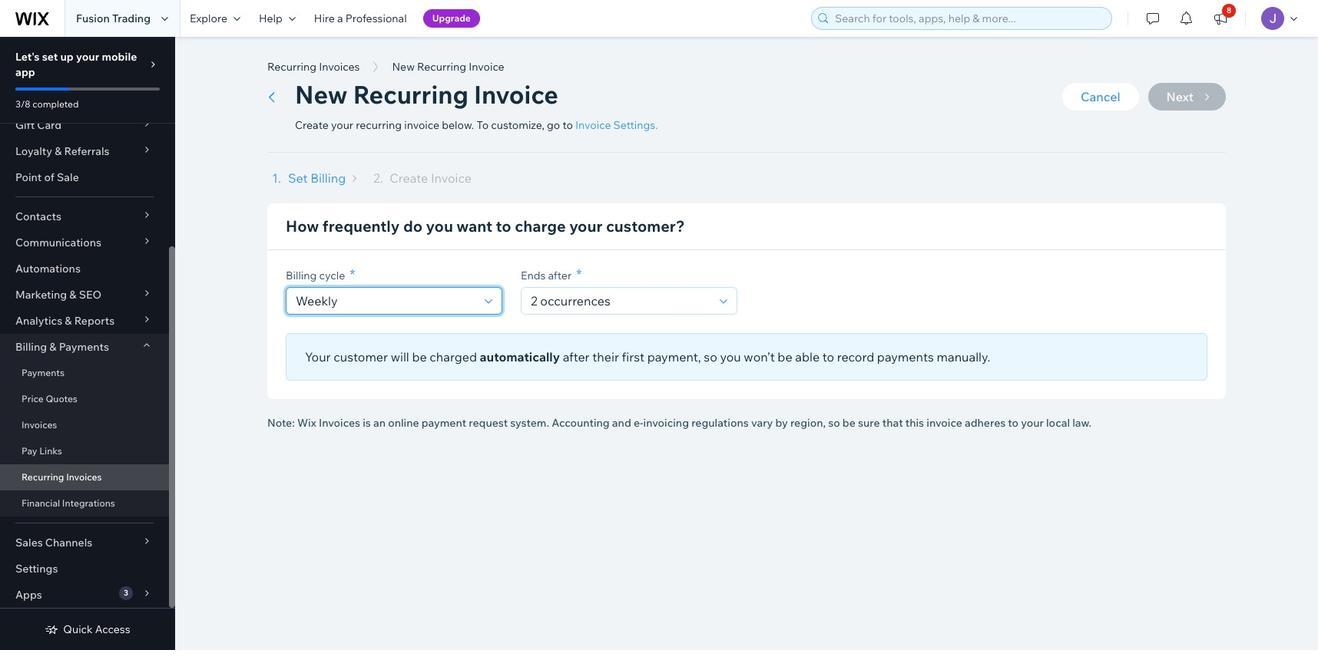 Task type: vqa. For each thing, say whether or not it's contained in the screenshot.
'region,'
yes



Task type: locate. For each thing, give the bounding box(es) containing it.
payments
[[59, 340, 109, 354], [22, 367, 65, 379]]

0 vertical spatial invoice
[[404, 118, 440, 132]]

create right 2.
[[390, 171, 428, 186]]

invoices left is
[[319, 416, 360, 430]]

recurring
[[356, 118, 402, 132]]

invoice up to
[[469, 60, 505, 74]]

settings
[[15, 562, 58, 576]]

recurring invoices inside recurring invoices button
[[267, 60, 360, 74]]

payments inside the payments link
[[22, 367, 65, 379]]

& down the analytics & reports
[[49, 340, 56, 354]]

communications button
[[0, 230, 169, 256]]

1.
[[272, 171, 281, 186]]

your left local
[[1021, 416, 1044, 430]]

want
[[457, 217, 493, 236]]

billing inside billing cycle *
[[286, 269, 317, 283]]

billing right set
[[310, 171, 346, 186]]

1 horizontal spatial new
[[392, 60, 415, 74]]

payments up the payments link
[[59, 340, 109, 354]]

recurring invoices down hire
[[267, 60, 360, 74]]

& for loyalty
[[55, 144, 62, 158]]

1 vertical spatial new recurring invoice
[[295, 79, 558, 110]]

billing inside popup button
[[15, 340, 47, 354]]

0 vertical spatial after
[[548, 269, 572, 283]]

your left recurring on the top of the page
[[331, 118, 354, 132]]

0 vertical spatial create
[[295, 118, 329, 132]]

so right region,
[[828, 416, 840, 430]]

price
[[22, 393, 44, 405]]

cycle
[[319, 269, 345, 283]]

this
[[906, 416, 924, 430]]

app
[[15, 65, 35, 79]]

billing
[[310, 171, 346, 186], [286, 269, 317, 283], [15, 340, 47, 354]]

new recurring invoice down upgrade button
[[392, 60, 505, 74]]

* right cycle
[[350, 266, 355, 284]]

0 vertical spatial recurring invoices
[[267, 60, 360, 74]]

reports
[[74, 314, 115, 328]]

billing down analytics
[[15, 340, 47, 354]]

0 horizontal spatial you
[[426, 217, 453, 236]]

set
[[288, 171, 308, 186]]

0 horizontal spatial recurring invoices
[[22, 472, 102, 483]]

fusion trading
[[76, 12, 151, 25]]

billing left cycle
[[286, 269, 317, 283]]

new down professional
[[392, 60, 415, 74]]

you right do
[[426, 217, 453, 236]]

8 button
[[1204, 0, 1238, 37]]

1 vertical spatial recurring invoices
[[22, 472, 102, 483]]

0 vertical spatial new
[[392, 60, 415, 74]]

1 vertical spatial new
[[295, 79, 348, 110]]

new recurring invoice inside button
[[392, 60, 505, 74]]

& right loyalty
[[55, 144, 62, 158]]

invoices down a
[[319, 60, 360, 74]]

1 vertical spatial payments
[[22, 367, 65, 379]]

new inside button
[[392, 60, 415, 74]]

be right will
[[412, 350, 427, 365]]

0 horizontal spatial be
[[412, 350, 427, 365]]

invoice up "want"
[[431, 171, 472, 186]]

new recurring invoice
[[392, 60, 505, 74], [295, 79, 558, 110]]

0 horizontal spatial invoice
[[404, 118, 440, 132]]

0 vertical spatial payments
[[59, 340, 109, 354]]

1 vertical spatial you
[[720, 350, 741, 365]]

2.
[[373, 171, 383, 186]]

& inside loyalty & referrals dropdown button
[[55, 144, 62, 158]]

system.
[[510, 416, 549, 430]]

links
[[39, 446, 62, 457]]

you left won't on the bottom of page
[[720, 350, 741, 365]]

billing for payments
[[15, 340, 47, 354]]

automatically
[[480, 350, 560, 365]]

invoice left below.
[[404, 118, 440, 132]]

sale
[[57, 171, 79, 184]]

upgrade button
[[423, 9, 480, 28]]

new recurring invoice down new recurring invoice button at left
[[295, 79, 558, 110]]

new
[[392, 60, 415, 74], [295, 79, 348, 110]]

and
[[612, 416, 631, 430]]

0 vertical spatial new recurring invoice
[[392, 60, 505, 74]]

payments link
[[0, 360, 169, 386]]

payments up price quotes
[[22, 367, 65, 379]]

1 horizontal spatial you
[[720, 350, 741, 365]]

& left seo
[[69, 288, 76, 302]]

customize,
[[491, 118, 545, 132]]

1 horizontal spatial invoice
[[927, 416, 963, 430]]

so right payment,
[[704, 350, 717, 365]]

1 horizontal spatial recurring invoices
[[267, 60, 360, 74]]

1 horizontal spatial so
[[828, 416, 840, 430]]

invoice
[[469, 60, 505, 74], [474, 79, 558, 110], [575, 118, 611, 132], [431, 171, 472, 186]]

to right able
[[823, 350, 834, 365]]

1 vertical spatial after
[[563, 350, 590, 365]]

be left sure
[[843, 416, 856, 430]]

1 vertical spatial invoice
[[927, 416, 963, 430]]

set
[[42, 50, 58, 64]]

e-
[[634, 416, 643, 430]]

is
[[363, 416, 371, 430]]

you
[[426, 217, 453, 236], [720, 350, 741, 365]]

automations link
[[0, 256, 169, 282]]

create
[[295, 118, 329, 132], [390, 171, 428, 186]]

1 vertical spatial billing
[[286, 269, 317, 283]]

to right go
[[563, 118, 573, 132]]

your right up on the top of page
[[76, 50, 99, 64]]

quick
[[63, 623, 93, 637]]

gift card button
[[0, 112, 169, 138]]

will
[[391, 350, 409, 365]]

point of sale link
[[0, 164, 169, 191]]

new recurring invoice button
[[385, 55, 512, 78]]

note:
[[267, 416, 295, 430]]

hire
[[314, 12, 335, 25]]

after right ends at the top left of the page
[[548, 269, 572, 283]]

your customer will be charged automatically after their first payment, so you won't be able to record payments manually.
[[305, 350, 991, 365]]

first
[[622, 350, 645, 365]]

recurring invoices for 'recurring invoices' link
[[22, 472, 102, 483]]

Ends after field
[[526, 288, 715, 314]]

point
[[15, 171, 42, 184]]

& for marketing
[[69, 288, 76, 302]]

recurring invoices link
[[0, 465, 169, 491]]

& inside analytics & reports popup button
[[65, 314, 72, 328]]

3/8 completed
[[15, 98, 79, 110]]

to right adheres
[[1008, 416, 1019, 430]]

hire a professional link
[[305, 0, 416, 37]]

* right ends at the top left of the page
[[576, 266, 582, 284]]

let's
[[15, 50, 40, 64]]

invoice right this
[[927, 416, 963, 430]]

card
[[37, 118, 62, 132]]

marketing & seo
[[15, 288, 102, 302]]

& inside the marketing & seo popup button
[[69, 288, 76, 302]]

1 horizontal spatial create
[[390, 171, 428, 186]]

create your recurring invoice below. to customize, go to invoice settings.
[[295, 118, 658, 132]]

after left the their
[[563, 350, 590, 365]]

sales
[[15, 536, 43, 550]]

access
[[95, 623, 130, 637]]

3
[[124, 589, 128, 599]]

2 vertical spatial billing
[[15, 340, 47, 354]]

2 * from the left
[[576, 266, 582, 284]]

ends
[[521, 269, 546, 283]]

so
[[704, 350, 717, 365], [828, 416, 840, 430]]

below.
[[442, 118, 474, 132]]

help button
[[250, 0, 305, 37]]

recurring invoices for recurring invoices button
[[267, 60, 360, 74]]

quick access
[[63, 623, 130, 637]]

& for analytics
[[65, 314, 72, 328]]

gift
[[15, 118, 35, 132]]

recurring invoices up financial integrations
[[22, 472, 102, 483]]

recurring
[[267, 60, 317, 74], [417, 60, 466, 74], [353, 79, 469, 110], [22, 472, 64, 483]]

1 vertical spatial create
[[390, 171, 428, 186]]

new down recurring invoices button
[[295, 79, 348, 110]]

recurring invoices inside 'recurring invoices' link
[[22, 472, 102, 483]]

adheres
[[965, 416, 1006, 430]]

1 vertical spatial so
[[828, 416, 840, 430]]

vary
[[751, 416, 773, 430]]

& left "reports"
[[65, 314, 72, 328]]

recurring down pay links
[[22, 472, 64, 483]]

to
[[563, 118, 573, 132], [496, 217, 511, 236], [823, 350, 834, 365], [1008, 416, 1019, 430]]

0 horizontal spatial so
[[704, 350, 717, 365]]

0 horizontal spatial *
[[350, 266, 355, 284]]

0 vertical spatial you
[[426, 217, 453, 236]]

invoices inside button
[[319, 60, 360, 74]]

analytics
[[15, 314, 62, 328]]

& inside billing & payments popup button
[[49, 340, 56, 354]]

quick access button
[[45, 623, 130, 637]]

be left able
[[778, 350, 793, 365]]

that
[[883, 416, 903, 430]]

1 * from the left
[[350, 266, 355, 284]]

financial integrations link
[[0, 491, 169, 517]]

1 horizontal spatial *
[[576, 266, 582, 284]]

payments
[[877, 350, 934, 365]]

invoice inside button
[[469, 60, 505, 74]]

create up 1. set billing
[[295, 118, 329, 132]]



Task type: describe. For each thing, give the bounding box(es) containing it.
payment
[[422, 416, 466, 430]]

contacts
[[15, 210, 61, 224]]

cancel button
[[1063, 83, 1139, 111]]

billing for *
[[286, 269, 317, 283]]

payments inside billing & payments popup button
[[59, 340, 109, 354]]

charged
[[430, 350, 477, 365]]

completed
[[32, 98, 79, 110]]

go
[[547, 118, 560, 132]]

recurring down upgrade button
[[417, 60, 466, 74]]

billing & payments
[[15, 340, 109, 354]]

up
[[60, 50, 74, 64]]

Search for tools, apps, help & more... field
[[831, 8, 1107, 29]]

after inside ends after *
[[548, 269, 572, 283]]

their
[[593, 350, 619, 365]]

loyalty
[[15, 144, 52, 158]]

mobile
[[102, 50, 137, 64]]

upgrade
[[432, 12, 471, 24]]

communications
[[15, 236, 101, 250]]

* for ends after *
[[576, 266, 582, 284]]

billing cycle *
[[286, 266, 355, 284]]

frequently
[[323, 217, 400, 236]]

financial integrations
[[22, 498, 115, 509]]

your inside let's set up your mobile app
[[76, 50, 99, 64]]

your right charge
[[569, 217, 603, 236]]

local
[[1046, 416, 1070, 430]]

to
[[477, 118, 489, 132]]

sure
[[858, 416, 880, 430]]

cancel
[[1081, 89, 1121, 104]]

your
[[305, 350, 331, 365]]

price quotes
[[22, 393, 77, 405]]

recurring inside sidebar element
[[22, 472, 64, 483]]

invoices link
[[0, 413, 169, 439]]

pay links link
[[0, 439, 169, 465]]

1. set billing
[[272, 171, 346, 186]]

of
[[44, 171, 54, 184]]

0 horizontal spatial create
[[295, 118, 329, 132]]

accounting
[[552, 416, 610, 430]]

quotes
[[46, 393, 77, 405]]

referrals
[[64, 144, 110, 158]]

analytics & reports button
[[0, 308, 169, 334]]

won't
[[744, 350, 775, 365]]

to right "want"
[[496, 217, 511, 236]]

sidebar element
[[0, 0, 175, 651]]

trading
[[112, 12, 151, 25]]

regulations
[[692, 416, 749, 430]]

0 vertical spatial billing
[[310, 171, 346, 186]]

loyalty & referrals
[[15, 144, 110, 158]]

financial
[[22, 498, 60, 509]]

contacts button
[[0, 204, 169, 230]]

price quotes link
[[0, 386, 169, 413]]

channels
[[45, 536, 92, 550]]

online
[[388, 416, 419, 430]]

invoicing
[[643, 416, 689, 430]]

analytics & reports
[[15, 314, 115, 328]]

by
[[776, 416, 788, 430]]

sales channels button
[[0, 530, 169, 556]]

pay links
[[22, 446, 62, 457]]

professional
[[346, 12, 407, 25]]

invoices up pay links
[[22, 420, 57, 431]]

record
[[837, 350, 875, 365]]

invoices down the pay links link at the left
[[66, 472, 102, 483]]

do
[[403, 217, 423, 236]]

hire a professional
[[314, 12, 407, 25]]

recurring down help button
[[267, 60, 317, 74]]

manually.
[[937, 350, 991, 365]]

integrations
[[62, 498, 115, 509]]

0 vertical spatial so
[[704, 350, 717, 365]]

settings link
[[0, 556, 169, 582]]

marketing & seo button
[[0, 282, 169, 308]]

request
[[469, 416, 508, 430]]

invoice settings. link
[[575, 118, 658, 132]]

invoice right go
[[575, 118, 611, 132]]

& for billing
[[49, 340, 56, 354]]

recurring invoices button
[[260, 55, 368, 78]]

seo
[[79, 288, 102, 302]]

region,
[[791, 416, 826, 430]]

automations
[[15, 262, 81, 276]]

settings.
[[614, 118, 658, 132]]

1 horizontal spatial be
[[778, 350, 793, 365]]

invoice up customize, on the top left of the page
[[474, 79, 558, 110]]

ends after *
[[521, 266, 582, 284]]

note: wix invoices is an online payment request system. accounting and e-invoicing regulations vary by region, so be sure that this invoice adheres to your local law.
[[267, 416, 1092, 430]]

* for billing cycle *
[[350, 266, 355, 284]]

customer?
[[606, 217, 685, 236]]

2 horizontal spatial be
[[843, 416, 856, 430]]

Billing cycle field
[[291, 288, 480, 314]]

fusion
[[76, 12, 110, 25]]

explore
[[190, 12, 227, 25]]

0 horizontal spatial new
[[295, 79, 348, 110]]

how
[[286, 217, 319, 236]]

8
[[1227, 5, 1232, 15]]

recurring up recurring on the top of the page
[[353, 79, 469, 110]]

how frequently do you want to charge your customer?
[[286, 217, 685, 236]]



